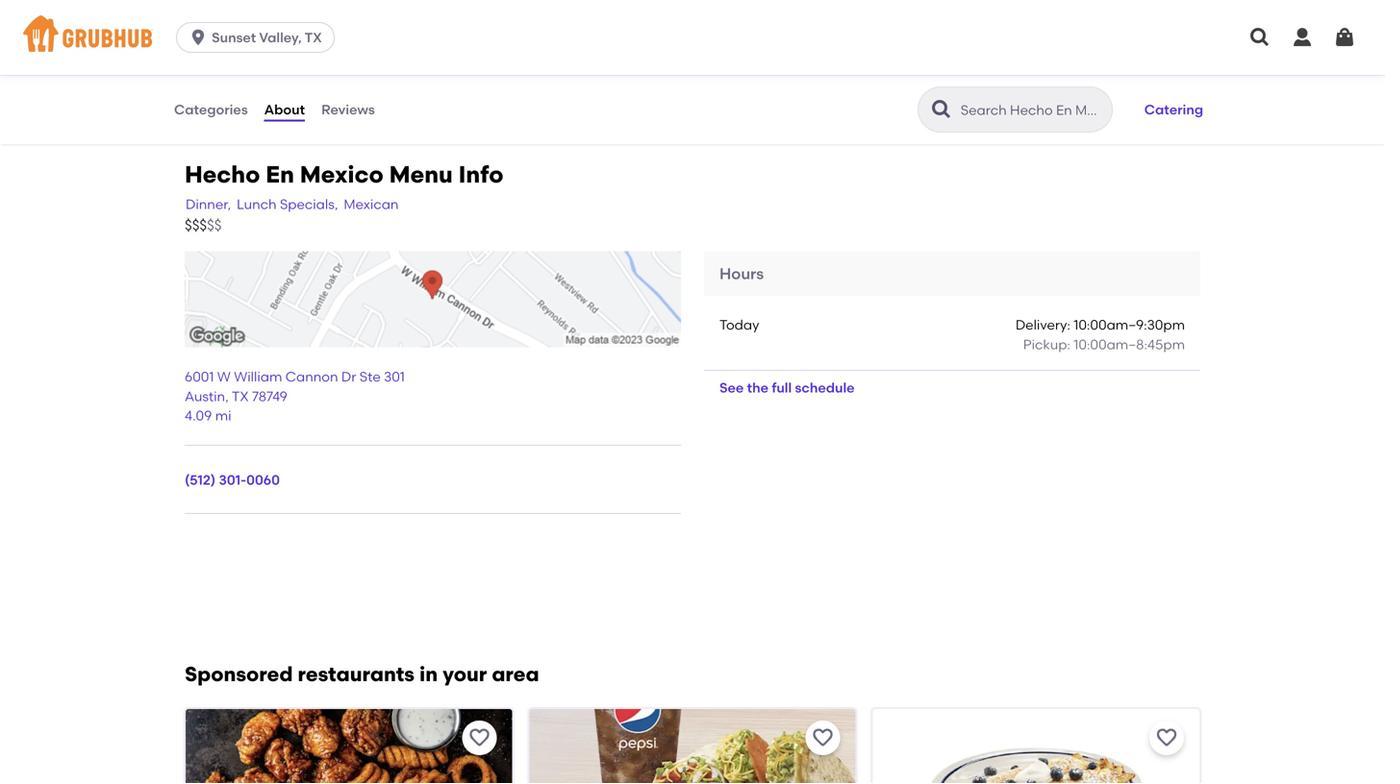 Task type: locate. For each thing, give the bounding box(es) containing it.
hecho en mexico menu info
[[185, 161, 504, 188]]

6001
[[185, 369, 214, 385]]

save this restaurant image for save this restaurant button for taco bell logo
[[812, 727, 835, 750]]

save this restaurant button for taco bell logo
[[806, 721, 840, 756]]

$$$$$
[[185, 217, 222, 234]]

ste
[[360, 369, 381, 385]]

about button
[[263, 75, 306, 144]]

(512) 301-0060 button
[[185, 471, 280, 490]]

pickup: 10:00am–8:45pm
[[1023, 337, 1185, 353]]

specials,
[[280, 196, 338, 213]]

tx right valley,
[[305, 29, 322, 46]]

pickup:
[[1023, 337, 1071, 353]]

1 vertical spatial tx
[[232, 388, 249, 405]]

1 horizontal spatial svg image
[[1291, 26, 1314, 49]]

2 save this restaurant image from the left
[[1155, 727, 1178, 750]]

full
[[772, 380, 792, 396]]

svg image
[[1249, 26, 1272, 49], [1291, 26, 1314, 49]]

svg image
[[1333, 26, 1356, 49], [189, 28, 208, 47]]

2 save this restaurant button from the left
[[806, 721, 840, 756]]

main navigation navigation
[[0, 0, 1385, 75]]

1 horizontal spatial save this restaurant image
[[1155, 727, 1178, 750]]

mexican button
[[343, 194, 400, 215]]

save this restaurant image for save this restaurant button corresponding to ihop logo
[[1155, 727, 1178, 750]]

save this restaurant button
[[462, 721, 497, 756], [806, 721, 840, 756], [1150, 721, 1184, 756]]

1 save this restaurant button from the left
[[462, 721, 497, 756]]

0 horizontal spatial svg image
[[1249, 26, 1272, 49]]

mexico
[[300, 161, 384, 188]]

reviews
[[321, 101, 375, 118]]

about
[[264, 101, 305, 118]]

tx right ,
[[232, 388, 249, 405]]

1 horizontal spatial save this restaurant button
[[806, 721, 840, 756]]

2 svg image from the left
[[1291, 26, 1314, 49]]

1 save this restaurant image from the left
[[812, 727, 835, 750]]

2 horizontal spatial save this restaurant button
[[1150, 721, 1184, 756]]

catering button
[[1136, 89, 1212, 131]]

taco bell logo image
[[529, 710, 856, 784]]

0060
[[246, 472, 280, 489]]

3 save this restaurant button from the left
[[1150, 721, 1184, 756]]

sunset valley, tx
[[212, 29, 322, 46]]

see the full schedule button
[[704, 371, 870, 406]]

301
[[384, 369, 405, 385]]

see the full schedule
[[720, 380, 855, 396]]

6001 w william cannon dr ste 301 austin , tx 78749 4.09 mi
[[185, 369, 405, 424]]

the
[[747, 380, 769, 396]]

schedule
[[795, 380, 855, 396]]

1 horizontal spatial tx
[[305, 29, 322, 46]]

sponsored
[[185, 663, 293, 687]]

info
[[458, 161, 504, 188]]

1 horizontal spatial svg image
[[1333, 26, 1356, 49]]

catering
[[1145, 101, 1203, 118]]

0 horizontal spatial svg image
[[189, 28, 208, 47]]

tx inside 6001 w william cannon dr ste 301 austin , tx 78749 4.09 mi
[[232, 388, 249, 405]]

0 vertical spatial tx
[[305, 29, 322, 46]]

0 horizontal spatial save this restaurant button
[[462, 721, 497, 756]]

tx
[[305, 29, 322, 46], [232, 388, 249, 405]]

dr
[[341, 369, 356, 385]]

your
[[443, 663, 487, 687]]

save this restaurant button for ihop logo
[[1150, 721, 1184, 756]]

0 horizontal spatial save this restaurant image
[[812, 727, 835, 750]]

hecho
[[185, 161, 260, 188]]

save this restaurant button for the it's just wings logo
[[462, 721, 497, 756]]

cannon
[[285, 369, 338, 385]]

0 horizontal spatial tx
[[232, 388, 249, 405]]

william
[[234, 369, 282, 385]]

save this restaurant image
[[812, 727, 835, 750], [1155, 727, 1178, 750]]

tx inside button
[[305, 29, 322, 46]]



Task type: describe. For each thing, give the bounding box(es) containing it.
(512)
[[185, 472, 216, 489]]

hours
[[720, 265, 764, 283]]

sunset valley, tx button
[[176, 22, 342, 53]]

austin
[[185, 388, 225, 405]]

301-
[[219, 472, 246, 489]]

restaurants
[[298, 663, 415, 687]]

sunset
[[212, 29, 256, 46]]

svg image inside "sunset valley, tx" button
[[189, 28, 208, 47]]

lunch
[[237, 196, 277, 213]]

reviews button
[[320, 75, 376, 144]]

$$$
[[185, 217, 207, 234]]

sponsored restaurants in your area
[[185, 663, 539, 687]]

it's just wings logo image
[[186, 710, 512, 784]]

save this restaurant image
[[468, 727, 491, 750]]

dinner, button
[[185, 194, 232, 215]]

see
[[720, 380, 744, 396]]

en
[[266, 161, 294, 188]]

today
[[720, 317, 759, 334]]

valley,
[[259, 29, 302, 46]]

10:00am–9:30pm
[[1074, 317, 1185, 334]]

Search Hecho En Mexico search field
[[959, 101, 1106, 119]]

(512) 301-0060
[[185, 472, 280, 489]]

10:00am–8:45pm
[[1074, 337, 1185, 353]]

delivery:
[[1016, 317, 1071, 334]]

78749
[[252, 388, 288, 405]]

lunch specials, button
[[236, 194, 339, 215]]

mi
[[215, 408, 231, 424]]

mexican
[[344, 196, 399, 213]]

1 svg image from the left
[[1249, 26, 1272, 49]]

ihop logo image
[[873, 710, 1200, 784]]

4.09
[[185, 408, 212, 424]]

dinner,
[[186, 196, 231, 213]]

area
[[492, 663, 539, 687]]

in
[[419, 663, 438, 687]]

search icon image
[[930, 98, 953, 121]]

delivery: 10:00am–9:30pm
[[1016, 317, 1185, 334]]

categories button
[[173, 75, 249, 144]]

,
[[225, 388, 229, 405]]

menu
[[389, 161, 453, 188]]

w
[[217, 369, 231, 385]]

categories
[[174, 101, 248, 118]]

dinner, lunch specials, mexican
[[186, 196, 399, 213]]



Task type: vqa. For each thing, say whether or not it's contained in the screenshot.
search hecho en mexico search box
yes



